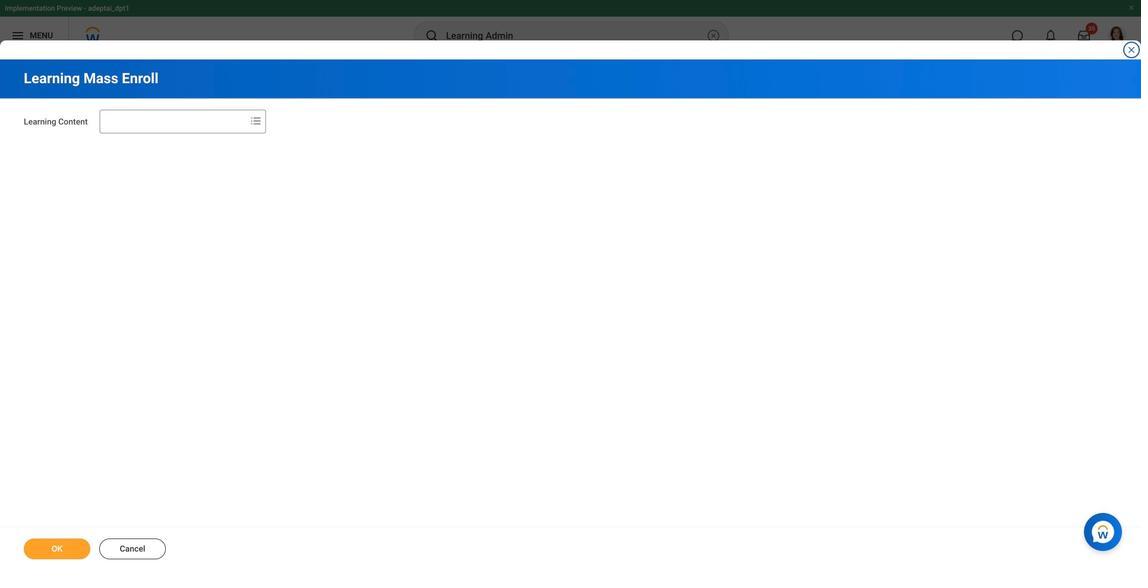 Task type: describe. For each thing, give the bounding box(es) containing it.
notifications large image
[[1046, 30, 1057, 42]]

search image
[[425, 29, 439, 43]]



Task type: vqa. For each thing, say whether or not it's contained in the screenshot.
inbox large icon
yes



Task type: locate. For each thing, give the bounding box(es) containing it.
close learning mass enroll image
[[1128, 45, 1137, 55]]

Search field
[[100, 111, 247, 132]]

workday assistant region
[[1085, 509, 1128, 551]]

banner
[[0, 0, 1142, 55]]

inbox large image
[[1079, 30, 1091, 42]]

dialog
[[0, 0, 1142, 570]]

prompts image
[[249, 114, 263, 128]]

main content
[[0, 59, 1142, 570]]

profile logan mcneil element
[[1101, 23, 1135, 49]]

close environment banner image
[[1129, 4, 1136, 11]]

x circle image
[[707, 29, 721, 43]]



